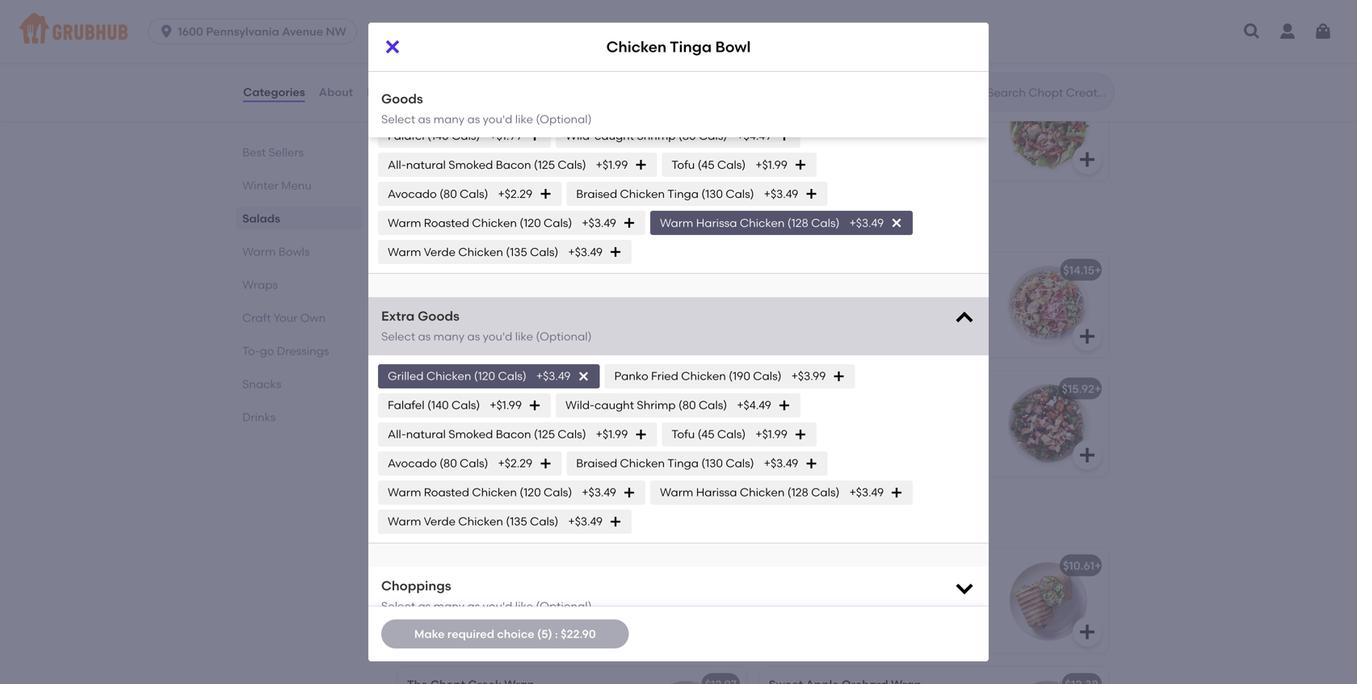 Task type: vqa. For each thing, say whether or not it's contained in the screenshot.
what
no



Task type: describe. For each thing, give the bounding box(es) containing it.
$15.92 + for blissful harvest bowl
[[1062, 382, 1102, 396]]

classic cobb salad
[[407, 86, 517, 100]]

as down goddess
[[468, 330, 480, 343]]

0 vertical spatial goods
[[381, 39, 423, 54]]

sellers
[[269, 145, 304, 159]]

kale inside your choice of base drizzled with mexican goddess and topped with braised chicken tinga, avocado, black beans, tortilla chips, scallions, cotija cheese, marinated kale
[[547, 352, 569, 366]]

extra goods select as many as you'd like (optional)
[[381, 308, 592, 343]]

avocado, grape tomatoes, corn, pepper jack cheese, crispy shallots, romaine
[[769, 0, 962, 37]]

1 (135 from the top
[[506, 245, 528, 259]]

tortilla inside your choice of base drizzled with mexican goddess and topped with braised chicken tinga, avocado, black beans, tortilla chips, scallions, cotija cheese, marinated kale
[[480, 335, 515, 349]]

many inside choppings select as many as you'd like (optional)
[[434, 600, 465, 613]]

1 tofu (45 cals) from the top
[[672, 158, 746, 172]]

cotija
[[769, 582, 803, 596]]

fried
[[444, 0, 469, 4]]

caesar for cheese,
[[819, 559, 860, 573]]

1 all-natural smoked bacon (125 cals) from the top
[[388, 158, 586, 172]]

goddess
[[456, 303, 505, 316]]

2 wild-caught shrimp (80 cals) from the top
[[566, 399, 728, 412]]

red inside grilled chicken, carrots, roasted broccoli, pickled red onions, roasted almonds, spinach, romaine
[[862, 126, 881, 139]]

1 bacon from the top
[[496, 158, 531, 172]]

braised
[[407, 319, 449, 333]]

$15.92 for chicken tinga bowl
[[700, 263, 733, 277]]

reviews button
[[366, 63, 413, 121]]

categories
[[243, 85, 305, 99]]

2 (128 from the top
[[788, 486, 809, 500]]

grilled down 'cotija'
[[388, 369, 424, 383]]

grilled inside grilled chicken, avocado, all-natural smoked bacon, cage-free egg, blue cheese, grape tomatoes, romaine
[[407, 109, 443, 123]]

peppers,
[[902, 582, 950, 596]]

tomatoes, inside the avocado, grape tomatoes, corn, pepper jack cheese, crispy shallots, romaine
[[860, 0, 916, 4]]

like inside extra goods select as many as you'd like (optional)
[[515, 330, 533, 343]]

reviews
[[367, 85, 412, 99]]

mediterranean
[[769, 263, 852, 277]]

choppings
[[381, 578, 451, 594]]

(5)
[[537, 627, 553, 641]]

+$3.99
[[792, 369, 826, 383]]

mexican caesar wrap image
[[988, 548, 1109, 653]]

romaine inside panko fried chicken, pepper jack cheese, corn, grape tomatoes, pickled red onions, carrots, romaine
[[557, 23, 603, 37]]

2 (135 from the top
[[506, 515, 528, 529]]

1600
[[178, 25, 203, 38]]

1 vertical spatial natural
[[406, 158, 446, 172]]

1 tofu from the top
[[672, 158, 695, 172]]

avocado, grape tomatoes, corn, pepper jack cheese, crispy shallots, romaine button
[[760, 0, 1109, 62]]

to-
[[242, 344, 260, 358]]

about button
[[318, 63, 354, 121]]

0 vertical spatial with
[[561, 286, 584, 300]]

artisan
[[502, 585, 540, 599]]

1 $10.61 + from the left
[[701, 559, 740, 573]]

tomatoes, inside grilled chicken, avocado, all-natural smoked bacon, cage-free egg, blue cheese, grape tomatoes, romaine
[[488, 142, 544, 156]]

salad
[[484, 86, 517, 100]]

1 warm roasted chicken (120 cals) from the top
[[388, 216, 572, 230]]

marinated
[[486, 352, 544, 366]]

carrots, inside grilled chicken, carrots, roasted broccoli, pickled red onions, roasted almonds, spinach, romaine
[[856, 109, 898, 123]]

pennsylvania
[[206, 25, 279, 38]]

crispy
[[883, 7, 915, 21]]

topped
[[532, 303, 573, 316]]

drinks
[[242, 411, 276, 424]]

1 roasted from the top
[[424, 216, 470, 230]]

1 many from the top
[[434, 60, 465, 74]]

2 +$4.49 from the top
[[737, 399, 772, 412]]

2 (45 from the top
[[698, 428, 715, 441]]

+ for chicken tinga bowl
[[733, 263, 740, 277]]

drizzled
[[517, 286, 559, 300]]

svg image inside 1600 pennsylvania avenue nw button
[[158, 23, 175, 40]]

2 like from the top
[[515, 112, 533, 126]]

2 roasted from the top
[[424, 486, 470, 500]]

shallots,
[[918, 7, 962, 21]]

2 $10.61 from the left
[[1064, 559, 1095, 573]]

beans,
[[440, 335, 477, 349]]

menu
[[281, 179, 312, 192]]

as down classic
[[418, 112, 431, 126]]

chinese chicken bowl image
[[626, 371, 747, 476]]

0 vertical spatial bowls
[[449, 214, 500, 235]]

1600 pennsylvania avenue nw button
[[148, 19, 364, 44]]

and
[[508, 303, 529, 316]]

classic
[[407, 86, 448, 100]]

0 vertical spatial chicken tinga bowl
[[607, 38, 751, 56]]

crispy chicken ranch salad image
[[626, 0, 747, 62]]

cheese, inside grilled chicken, avocado, all-natural smoked bacon, cage-free egg, blue cheese, grape tomatoes, romaine
[[407, 142, 450, 156]]

tinga,
[[497, 319, 528, 333]]

fried
[[651, 369, 679, 383]]

panko for panko fried chicken, pepper jack cheese, corn, grape tomatoes, pickled red onions, carrots, romaine
[[407, 0, 441, 4]]

winter menu
[[242, 179, 312, 192]]

2 harissa from the top
[[696, 486, 737, 500]]

bowl for blissful harvest bowl image
[[856, 382, 883, 396]]

2 warm verde chicken (135 cals) from the top
[[388, 515, 559, 529]]

$22.90
[[561, 627, 596, 641]]

best seller
[[417, 543, 466, 554]]

as down 'parmesan,'
[[468, 600, 480, 613]]

jack inside the avocado, grape tomatoes, corn, pepper jack cheese, crispy shallots, romaine
[[812, 7, 835, 21]]

cotija cheese, jalapeño peppers, tortilla chips, romaine
[[769, 582, 950, 612]]

almonds,
[[769, 142, 820, 156]]

free
[[528, 126, 549, 139]]

blissful
[[769, 382, 808, 396]]

parmesan,
[[440, 585, 499, 599]]

extra
[[381, 308, 415, 324]]

1 braised from the top
[[576, 187, 618, 201]]

select inside extra goods select as many as you'd like (optional)
[[381, 330, 416, 343]]

snacks
[[242, 377, 281, 391]]

$15.92 + for chicken tinga bowl
[[700, 263, 740, 277]]

base
[[487, 286, 514, 300]]

red inside panko fried chicken, pepper jack cheese, corn, grape tomatoes, pickled red onions, carrots, romaine
[[450, 23, 468, 37]]

mediterranean tahini bowl
[[769, 263, 917, 277]]

grilled chicken, carrots, roasted broccoli, pickled red onions, roasted almonds, spinach, romaine
[[769, 109, 967, 156]]

1 (optional) from the top
[[536, 60, 592, 74]]

+ for blissful harvest bowl
[[1095, 382, 1102, 396]]

grape inside panko fried chicken, pepper jack cheese, corn, grape tomatoes, pickled red onions, carrots, romaine
[[483, 7, 516, 21]]

carrots, inside panko fried chicken, pepper jack cheese, corn, grape tomatoes, pickled red onions, carrots, romaine
[[513, 23, 555, 37]]

aged
[[407, 585, 437, 599]]

winter
[[242, 179, 279, 192]]

2 you'd from the top
[[483, 112, 513, 126]]

1 vertical spatial wraps
[[394, 510, 450, 531]]

2 (130 from the top
[[702, 457, 723, 470]]

jalapeño
[[850, 582, 899, 596]]

santa fe salad image
[[988, 0, 1109, 62]]

as up 'cotija'
[[418, 330, 431, 343]]

1 falafel (140 cals) from the top
[[388, 129, 480, 143]]

chicken
[[451, 319, 494, 333]]

bowl for chicken tinga bowl image
[[490, 263, 517, 277]]

about
[[319, 85, 353, 99]]

smoked
[[407, 126, 451, 139]]

blue
[[579, 126, 603, 139]]

as up cobb in the top left of the page
[[468, 60, 480, 74]]

2 shrimp from the top
[[637, 399, 676, 412]]

of
[[474, 286, 485, 300]]

2 all- from the top
[[388, 428, 406, 441]]

best for best seller
[[417, 543, 438, 554]]

1 +$2.29 from the top
[[498, 187, 533, 201]]

mexican caesar wrap
[[769, 559, 893, 573]]

grape inside the avocado, grape tomatoes, corn, pepper jack cheese, crispy shallots, romaine
[[824, 0, 857, 4]]

$15.33
[[699, 382, 733, 396]]

as up classic
[[418, 60, 431, 74]]

categories button
[[242, 63, 306, 121]]

1 verde from the top
[[424, 245, 456, 259]]

chips, inside your choice of base drizzled with mexican goddess and topped with braised chicken tinga, avocado, black beans, tortilla chips, scallions, cotija cheese, marinated kale
[[518, 335, 550, 349]]

$14.15 for $14.15 +
[[1064, 263, 1095, 277]]

1 vertical spatial with
[[575, 303, 598, 316]]

corn, inside the avocado, grape tomatoes, corn, pepper jack cheese, crispy shallots, romaine
[[918, 0, 946, 4]]

cobb
[[451, 86, 482, 100]]

bowl for chinese chicken bowl image
[[503, 382, 530, 396]]

caesar for parmesan,
[[435, 562, 475, 576]]

spinach,
[[823, 142, 869, 156]]

egg,
[[552, 126, 576, 139]]

0 vertical spatial roasted
[[901, 109, 943, 123]]

1 smoked from the top
[[449, 158, 493, 172]]

goods inside extra goods select as many as you'd like (optional)
[[418, 308, 460, 324]]

bowl for the mediterranean tahini bowl image
[[890, 263, 917, 277]]

select inside choppings select as many as you'd like (optional)
[[381, 600, 416, 613]]

2 +$2.29 from the top
[[498, 457, 533, 470]]

1 falafel from the top
[[388, 129, 425, 143]]

grilled down reviews
[[388, 100, 424, 113]]

panko fried chicken (190 cals)
[[615, 369, 782, 383]]

avocado,
[[769, 0, 821, 4]]

bacon,
[[453, 126, 492, 139]]

0 horizontal spatial chicken tinga bowl
[[407, 263, 517, 277]]

chinese chicken bowl
[[407, 382, 530, 396]]

seller
[[440, 543, 466, 554]]

2 (optional) from the top
[[536, 112, 592, 126]]

kale caesar wrap image
[[626, 548, 747, 653]]

1600 pennsylvania avenue nw
[[178, 25, 347, 38]]

2 vertical spatial natural
[[406, 428, 446, 441]]

your inside your choice of base drizzled with mexican goddess and topped with braised chicken tinga, avocado, black beans, tortilla chips, scallions, cotija cheese, marinated kale
[[407, 286, 431, 300]]

1 shrimp from the top
[[637, 129, 676, 143]]

choice inside your choice of base drizzled with mexican goddess and topped with braised chicken tinga, avocado, black beans, tortilla chips, scallions, cotija cheese, marinated kale
[[434, 286, 471, 300]]

craft
[[242, 311, 271, 325]]

1 $10.61 from the left
[[701, 559, 733, 573]]

cotija
[[407, 352, 438, 366]]

blissful harvest bowl
[[769, 382, 883, 396]]

romaine inside grilled chicken, carrots, roasted broccoli, pickled red onions, roasted almonds, spinach, romaine
[[872, 142, 918, 156]]

aged parmesan, artisan croutons, kale & romaine
[[407, 585, 594, 615]]

chips, inside cotija cheese, jalapeño peppers, tortilla chips, romaine
[[807, 598, 840, 612]]

2 tofu from the top
[[672, 428, 695, 441]]

avocado, inside your choice of base drizzled with mexican goddess and topped with braised chicken tinga, avocado, black beans, tortilla chips, scallions, cotija cheese, marinated kale
[[531, 319, 583, 333]]

+ for mediterranean tahini bowl
[[1095, 263, 1102, 277]]

chicken, for natural
[[446, 109, 491, 123]]

dressings
[[277, 344, 329, 358]]

1 vertical spatial warm bowls
[[242, 245, 310, 259]]

0 vertical spatial wraps
[[242, 278, 278, 292]]

panko for panko fried chicken (190 cals)
[[615, 369, 649, 383]]

panko fried chicken, pepper jack cheese, corn, grape tomatoes, pickled red onions, carrots, romaine button
[[398, 0, 747, 62]]

cheese, inside the avocado, grape tomatoes, corn, pepper jack cheese, crispy shallots, romaine
[[838, 7, 880, 21]]

1 avocado (80 cals) from the top
[[388, 187, 488, 201]]

make
[[415, 627, 445, 641]]

1 +$4.49 from the top
[[737, 129, 772, 143]]

cheese, inside your choice of base drizzled with mexican goddess and topped with braised chicken tinga, avocado, black beans, tortilla chips, scallions, cotija cheese, marinated kale
[[441, 352, 483, 366]]

best sellers
[[242, 145, 304, 159]]

choppings select as many as you'd like (optional)
[[381, 578, 592, 613]]



Task type: locate. For each thing, give the bounding box(es) containing it.
all-natural smoked bacon (125 cals) down the bacon,
[[388, 158, 586, 172]]

onions, inside grilled chicken, carrots, roasted broccoli, pickled red onions, roasted almonds, spinach, romaine
[[883, 126, 922, 139]]

4 you'd from the top
[[483, 600, 513, 613]]

mediterranean tahini bowl image
[[988, 252, 1109, 357]]

mexican inside your choice of base drizzled with mexican goddess and topped with braised chicken tinga, avocado, black beans, tortilla chips, scallions, cotija cheese, marinated kale
[[407, 303, 453, 316]]

mexican up cotija
[[769, 559, 816, 573]]

corn, inside panko fried chicken, pepper jack cheese, corn, grape tomatoes, pickled red onions, carrots, romaine
[[452, 7, 480, 21]]

grilled inside grilled chicken, carrots, roasted broccoli, pickled red onions, roasted almonds, spinach, romaine
[[769, 109, 805, 123]]

1 braised chicken tinga (130 cals) from the top
[[576, 187, 755, 201]]

romaine inside the avocado, grape tomatoes, corn, pepper jack cheese, crispy shallots, romaine
[[769, 23, 815, 37]]

required
[[448, 627, 495, 641]]

like up salad
[[515, 60, 533, 74]]

romaine inside aged parmesan, artisan croutons, kale & romaine
[[444, 602, 490, 615]]

0 vertical spatial your
[[407, 286, 431, 300]]

all-
[[388, 158, 406, 172], [388, 428, 406, 441]]

like
[[515, 60, 533, 74], [515, 112, 533, 126], [515, 330, 533, 343], [515, 600, 533, 613]]

pepper inside the avocado, grape tomatoes, corn, pepper jack cheese, crispy shallots, romaine
[[769, 7, 809, 21]]

panko inside panko fried chicken, pepper jack cheese, corn, grape tomatoes, pickled red onions, carrots, romaine
[[407, 0, 441, 4]]

avocado down smoked
[[388, 187, 437, 201]]

1 vertical spatial onions,
[[883, 126, 922, 139]]

0 vertical spatial kale
[[547, 352, 569, 366]]

goods select as many as you'd like (optional)
[[381, 39, 592, 74], [381, 91, 592, 126]]

go
[[260, 344, 274, 358]]

1 vertical spatial roasted
[[925, 126, 967, 139]]

0 vertical spatial +$4.49
[[737, 129, 772, 143]]

romaine inside grilled chicken, avocado, all-natural smoked bacon, cage-free egg, blue cheese, grape tomatoes, romaine
[[547, 142, 593, 156]]

jack
[[563, 0, 586, 4], [812, 7, 835, 21]]

(135 up artisan
[[506, 515, 528, 529]]

you'd down artisan
[[483, 600, 513, 613]]

2 bacon from the top
[[496, 428, 531, 441]]

1 horizontal spatial $10.61
[[1064, 559, 1095, 573]]

0 vertical spatial wild-
[[566, 129, 595, 143]]

as down cobb in the top left of the page
[[468, 112, 480, 126]]

warm bowls
[[394, 214, 500, 235], [242, 245, 310, 259]]

1 vertical spatial smoked
[[449, 428, 493, 441]]

caught down "scallions,"
[[595, 399, 634, 412]]

warm verde chicken (135 cals) up seller
[[388, 515, 559, 529]]

1 horizontal spatial tortilla
[[769, 598, 805, 612]]

2 tofu (45 cals) from the top
[[672, 428, 746, 441]]

grilled chicken (120 cals)
[[388, 100, 527, 113], [388, 369, 527, 383]]

tortilla inside cotija cheese, jalapeño peppers, tortilla chips, romaine
[[769, 598, 805, 612]]

3 you'd from the top
[[483, 330, 513, 343]]

1 horizontal spatial chicken tinga bowl
[[607, 38, 751, 56]]

warm verde chicken (135 cals)
[[388, 245, 559, 259], [388, 515, 559, 529]]

0 vertical spatial $14.15
[[1068, 86, 1099, 100]]

3 select from the top
[[381, 330, 416, 343]]

chicken
[[607, 38, 667, 56], [427, 100, 472, 113], [620, 187, 665, 201], [472, 216, 517, 230], [740, 216, 785, 230], [459, 245, 503, 259], [407, 263, 453, 277], [427, 369, 472, 383], [682, 369, 726, 383], [455, 382, 501, 396], [620, 457, 665, 470], [472, 486, 517, 500], [740, 486, 785, 500], [459, 515, 503, 529]]

2 smoked from the top
[[449, 428, 493, 441]]

many up 'cotija'
[[434, 330, 465, 343]]

caesar up cotija cheese, jalapeño peppers, tortilla chips, romaine
[[819, 559, 860, 573]]

natural inside grilled chicken, avocado, all-natural smoked bacon, cage-free egg, blue cheese, grape tomatoes, romaine
[[566, 109, 606, 123]]

1 horizontal spatial warm bowls
[[394, 214, 500, 235]]

as left &
[[418, 600, 431, 613]]

(optional) down topped at the left of page
[[536, 330, 592, 343]]

salads
[[242, 212, 280, 225]]

0 vertical spatial all-
[[388, 158, 406, 172]]

onions, inside panko fried chicken, pepper jack cheese, corn, grape tomatoes, pickled red onions, carrots, romaine
[[471, 23, 510, 37]]

select up reviews
[[381, 60, 416, 74]]

3 (optional) from the top
[[536, 330, 592, 343]]

grape right avocado, on the right of page
[[824, 0, 857, 4]]

with
[[561, 286, 584, 300], [575, 303, 598, 316]]

chicken, inside panko fried chicken, pepper jack cheese, corn, grape tomatoes, pickled red onions, carrots, romaine
[[472, 0, 517, 4]]

+
[[733, 263, 740, 277], [1095, 263, 1102, 277], [733, 382, 740, 396], [1095, 382, 1102, 396], [733, 559, 740, 573], [1095, 559, 1102, 573]]

(140
[[428, 129, 449, 143], [428, 399, 449, 412]]

1 vertical spatial (128
[[788, 486, 809, 500]]

0 vertical spatial $15.92 +
[[700, 263, 740, 277]]

1 (140 from the top
[[428, 129, 449, 143]]

1 (130 from the top
[[702, 187, 723, 201]]

2 grilled chicken (120 cals) from the top
[[388, 369, 527, 383]]

1 vertical spatial (140
[[428, 399, 449, 412]]

make required choice (5) : $22.90
[[415, 627, 596, 641]]

2 $10.61 + from the left
[[1064, 559, 1102, 573]]

(optional) inside extra goods select as many as you'd like (optional)
[[536, 330, 592, 343]]

0 horizontal spatial $10.61 +
[[701, 559, 740, 573]]

4 select from the top
[[381, 600, 416, 613]]

(135 up base
[[506, 245, 528, 259]]

chicken, for broccoli,
[[808, 109, 854, 123]]

+ for mexican caesar wrap
[[1095, 559, 1102, 573]]

tomatoes, inside panko fried chicken, pepper jack cheese, corn, grape tomatoes, pickled red onions, carrots, romaine
[[519, 7, 575, 21]]

1 vertical spatial tofu
[[672, 428, 695, 441]]

you'd up salad
[[483, 60, 513, 74]]

(130 down classic cobb salad image at the top of page
[[702, 187, 723, 201]]

1 all- from the top
[[388, 158, 406, 172]]

0 vertical spatial carrots,
[[513, 23, 555, 37]]

tortilla
[[480, 335, 515, 349], [769, 598, 805, 612]]

select down extra
[[381, 330, 416, 343]]

goods up black
[[418, 308, 460, 324]]

0 vertical spatial natural
[[566, 109, 606, 123]]

2 warm roasted chicken (120 cals) from the top
[[388, 486, 572, 500]]

1 (125 from the top
[[534, 158, 555, 172]]

like inside choppings select as many as you'd like (optional)
[[515, 600, 533, 613]]

chicken, right fried
[[472, 0, 517, 4]]

braised chicken tinga (130 cals)
[[576, 187, 755, 201], [576, 457, 755, 470]]

smoked down chinese chicken bowl
[[449, 428, 493, 441]]

grilled
[[388, 100, 424, 113], [407, 109, 443, 123], [769, 109, 805, 123], [388, 369, 424, 383]]

2 wild- from the top
[[566, 399, 595, 412]]

chinese
[[407, 382, 452, 396]]

1 (128 from the top
[[788, 216, 809, 230]]

0 vertical spatial (140
[[428, 129, 449, 143]]

(optional)
[[536, 60, 592, 74], [536, 112, 592, 126], [536, 330, 592, 343], [536, 600, 592, 613]]

1 avocado from the top
[[388, 187, 437, 201]]

0 vertical spatial mexican
[[407, 303, 453, 316]]

1 you'd from the top
[[483, 60, 513, 74]]

best
[[242, 145, 266, 159], [417, 543, 438, 554]]

0 horizontal spatial $15.92 +
[[700, 263, 740, 277]]

scallions,
[[553, 335, 603, 349]]

avocado (80 cals) down chinese
[[388, 457, 488, 470]]

best for best sellers
[[242, 145, 266, 159]]

grilled chicken (120 cals) for falafel (140 cals)
[[388, 369, 527, 383]]

0 horizontal spatial jack
[[563, 0, 586, 4]]

cheese, inside panko fried chicken, pepper jack cheese, corn, grape tomatoes, pickled red onions, carrots, romaine
[[407, 7, 450, 21]]

0 vertical spatial caught
[[595, 129, 634, 143]]

svg image
[[1243, 22, 1262, 41], [1314, 22, 1334, 41], [383, 37, 402, 57], [529, 129, 542, 142], [794, 158, 807, 171], [539, 187, 552, 200], [623, 217, 636, 230], [891, 217, 904, 230], [609, 246, 622, 259], [833, 370, 846, 383], [778, 399, 791, 412], [539, 457, 552, 470], [609, 515, 622, 528], [954, 577, 976, 600], [1078, 623, 1098, 642]]

pickled up spinach,
[[820, 126, 859, 139]]

(optional) inside choppings select as many as you'd like (optional)
[[536, 600, 592, 613]]

you'd up marinated
[[483, 330, 513, 343]]

1 vertical spatial shrimp
[[637, 399, 676, 412]]

avocado (80 cals)
[[388, 187, 488, 201], [388, 457, 488, 470]]

2 vertical spatial tomatoes,
[[488, 142, 544, 156]]

sesame ginger chicken salad image
[[988, 75, 1109, 180]]

1 vertical spatial choice
[[497, 627, 535, 641]]

avocado, inside grilled chicken, avocado, all-natural smoked bacon, cage-free egg, blue cheese, grape tomatoes, romaine
[[494, 109, 546, 123]]

2 avocado from the top
[[388, 457, 437, 470]]

best left sellers
[[242, 145, 266, 159]]

0 vertical spatial harissa
[[696, 216, 737, 230]]

1 horizontal spatial mexican
[[769, 559, 816, 573]]

sweet apple orchard wrap image
[[988, 667, 1109, 685]]

like down artisan
[[515, 600, 533, 613]]

0 vertical spatial tofu
[[672, 158, 695, 172]]

1 vertical spatial pepper
[[769, 7, 809, 21]]

2 falafel from the top
[[388, 399, 425, 412]]

1 vertical spatial goods
[[381, 91, 423, 107]]

tofu
[[672, 158, 695, 172], [672, 428, 695, 441]]

0 vertical spatial roasted
[[424, 216, 470, 230]]

1 vertical spatial braised
[[576, 457, 618, 470]]

falafel (140 cals) down classic
[[388, 129, 480, 143]]

corn,
[[918, 0, 946, 4], [452, 7, 480, 21]]

1 vertical spatial all-
[[388, 428, 406, 441]]

1 harissa from the top
[[696, 216, 737, 230]]

roasted
[[901, 109, 943, 123], [925, 126, 967, 139]]

1 vertical spatial tomatoes,
[[519, 7, 575, 21]]

cheese, down smoked
[[407, 142, 450, 156]]

$14.15 for $14.15
[[1068, 86, 1099, 100]]

natural down chinese
[[406, 428, 446, 441]]

caught right egg,
[[595, 129, 634, 143]]

2 (140 from the top
[[428, 399, 449, 412]]

tinga
[[670, 38, 712, 56], [668, 187, 699, 201], [455, 263, 487, 277], [668, 457, 699, 470]]

cheese, down fried
[[407, 7, 450, 21]]

(130
[[702, 187, 723, 201], [702, 457, 723, 470]]

1 vertical spatial chicken tinga bowl
[[407, 263, 517, 277]]

0 vertical spatial (135
[[506, 245, 528, 259]]

1 horizontal spatial onions,
[[883, 126, 922, 139]]

red down fried
[[450, 23, 468, 37]]

shrimp
[[637, 129, 676, 143], [637, 399, 676, 412]]

2 caught from the top
[[595, 399, 634, 412]]

choice left "of"
[[434, 286, 471, 300]]

to-go dressings
[[242, 344, 329, 358]]

1 horizontal spatial bowls
[[449, 214, 500, 235]]

1 vertical spatial kale
[[407, 602, 430, 615]]

2 all-natural smoked bacon (125 cals) from the top
[[388, 428, 586, 441]]

like left all-
[[515, 112, 533, 126]]

2 braised chicken tinga (130 cals) from the top
[[576, 457, 755, 470]]

goods up smoked
[[381, 91, 423, 107]]

0 vertical spatial onions,
[[471, 23, 510, 37]]

grilled up broccoli,
[[769, 109, 805, 123]]

your choice of base drizzled with mexican goddess and topped with braised chicken tinga, avocado, black beans, tortilla chips, scallions, cotija cheese, marinated kale
[[407, 286, 603, 366]]

1 horizontal spatial choice
[[497, 627, 535, 641]]

wild- down "scallions,"
[[566, 399, 595, 412]]

(140 down chinese
[[428, 399, 449, 412]]

3 many from the top
[[434, 330, 465, 343]]

red
[[450, 23, 468, 37], [862, 126, 881, 139]]

0 vertical spatial goods select as many as you'd like (optional)
[[381, 39, 592, 74]]

red up spinach,
[[862, 126, 881, 139]]

svg image
[[158, 23, 175, 40], [716, 31, 735, 50], [778, 129, 791, 142], [716, 150, 735, 169], [1078, 150, 1098, 169], [635, 158, 648, 171], [805, 187, 818, 200], [954, 307, 976, 330], [1078, 327, 1098, 346], [577, 370, 590, 383], [529, 399, 542, 412], [635, 428, 648, 441], [794, 428, 807, 441], [716, 446, 735, 465], [1078, 446, 1098, 465], [805, 457, 818, 470], [623, 486, 636, 499], [891, 486, 904, 499]]

falafel down the reviews button
[[388, 129, 425, 143]]

1 horizontal spatial carrots,
[[856, 109, 898, 123]]

smoked down the bacon,
[[449, 158, 493, 172]]

nw
[[326, 25, 347, 38]]

1 vertical spatial bacon
[[496, 428, 531, 441]]

kale inside aged parmesan, artisan croutons, kale & romaine
[[407, 602, 430, 615]]

chips, down mexican caesar wrap
[[807, 598, 840, 612]]

0 vertical spatial $15.92
[[700, 263, 733, 277]]

pickled inside panko fried chicken, pepper jack cheese, corn, grape tomatoes, pickled red onions, carrots, romaine
[[407, 23, 447, 37]]

1 vertical spatial verde
[[424, 515, 456, 529]]

natural up blue
[[566, 109, 606, 123]]

1 vertical spatial falafel (140 cals)
[[388, 399, 480, 412]]

1 vertical spatial avocado,
[[531, 319, 583, 333]]

1 grilled chicken (120 cals) from the top
[[388, 100, 527, 113]]

0 vertical spatial grilled chicken (120 cals)
[[388, 100, 527, 113]]

1 vertical spatial (135
[[506, 515, 528, 529]]

tahini
[[855, 263, 888, 277]]

(135
[[506, 245, 528, 259], [506, 515, 528, 529]]

romaine inside cotija cheese, jalapeño peppers, tortilla chips, romaine
[[842, 598, 888, 612]]

cheese, down mexican caesar wrap
[[805, 582, 848, 596]]

1 caught from the top
[[595, 129, 634, 143]]

wrap for kale caesar wrap
[[478, 562, 509, 576]]

+$2.29
[[498, 187, 533, 201], [498, 457, 533, 470]]

bacon down "cage-"
[[496, 158, 531, 172]]

+ for chinese chicken bowl
[[733, 382, 740, 396]]

blissful harvest bowl image
[[988, 371, 1109, 476]]

3 like from the top
[[515, 330, 533, 343]]

warm roasted chicken (120 cals) up "of"
[[388, 216, 572, 230]]

1 vertical spatial mexican
[[769, 559, 816, 573]]

kale down aged
[[407, 602, 430, 615]]

falafel (140 cals) down chinese
[[388, 399, 480, 412]]

1 warm verde chicken (135 cals) from the top
[[388, 245, 559, 259]]

verde
[[424, 245, 456, 259], [424, 515, 456, 529]]

0 vertical spatial warm harissa chicken (128 cals)
[[660, 216, 840, 230]]

many down 'parmesan,'
[[434, 600, 465, 613]]

1 vertical spatial caught
[[595, 399, 634, 412]]

grilled chicken (120 cals) down beans,
[[388, 369, 527, 383]]

1 horizontal spatial chips,
[[807, 598, 840, 612]]

all-natural smoked bacon (125 cals) down chinese chicken bowl
[[388, 428, 586, 441]]

tomatoes,
[[860, 0, 916, 4], [519, 7, 575, 21], [488, 142, 544, 156]]

2 select from the top
[[381, 112, 416, 126]]

1 vertical spatial jack
[[812, 7, 835, 21]]

0 horizontal spatial panko
[[407, 0, 441, 4]]

Search Chopt Creative Salad Co. search field
[[986, 85, 1110, 100]]

0 vertical spatial warm bowls
[[394, 214, 500, 235]]

2 vertical spatial goods
[[418, 308, 460, 324]]

0 vertical spatial bacon
[[496, 158, 531, 172]]

tofu (45 cals)
[[672, 158, 746, 172], [672, 428, 746, 441]]

avenue
[[282, 25, 323, 38]]

(130 down $15.33
[[702, 457, 723, 470]]

verde up best seller
[[424, 515, 456, 529]]

1 vertical spatial carrots,
[[856, 109, 898, 123]]

broccoli,
[[769, 126, 817, 139]]

4 many from the top
[[434, 600, 465, 613]]

$15.33 +
[[699, 382, 740, 396]]

1 vertical spatial bowls
[[279, 245, 310, 259]]

avocado (80 cals) down smoked
[[388, 187, 488, 201]]

(optional) down croutons,
[[536, 600, 592, 613]]

falafel
[[388, 129, 425, 143], [388, 399, 425, 412]]

2 falafel (140 cals) from the top
[[388, 399, 480, 412]]

&
[[433, 602, 441, 615]]

shrimp right blue
[[637, 129, 676, 143]]

:
[[555, 627, 558, 641]]

craft your own
[[242, 311, 326, 325]]

(190
[[729, 369, 751, 383]]

0 vertical spatial choice
[[434, 286, 471, 300]]

grape up salad
[[483, 7, 516, 21]]

with up "scallions,"
[[575, 303, 598, 316]]

chicken, inside grilled chicken, avocado, all-natural smoked bacon, cage-free egg, blue cheese, grape tomatoes, romaine
[[446, 109, 491, 123]]

0 vertical spatial (128
[[788, 216, 809, 230]]

0 horizontal spatial bowls
[[279, 245, 310, 259]]

warm
[[394, 214, 445, 235], [388, 216, 421, 230], [660, 216, 694, 230], [242, 245, 276, 259], [388, 245, 421, 259], [388, 486, 421, 500], [660, 486, 694, 500], [388, 515, 421, 529]]

0 vertical spatial warm roasted chicken (120 cals)
[[388, 216, 572, 230]]

1 vertical spatial wild-
[[566, 399, 595, 412]]

4 (optional) from the top
[[536, 600, 592, 613]]

own
[[300, 311, 326, 325]]

kale down "scallions,"
[[547, 352, 569, 366]]

0 vertical spatial panko
[[407, 0, 441, 4]]

wraps up best seller
[[394, 510, 450, 531]]

wrap up jalapeño
[[863, 559, 893, 573]]

grilled chicken (120 cals) up the bacon,
[[388, 100, 527, 113]]

romaine
[[557, 23, 603, 37], [769, 23, 815, 37], [547, 142, 593, 156], [872, 142, 918, 156], [842, 598, 888, 612], [444, 602, 490, 615]]

1 warm harissa chicken (128 cals) from the top
[[660, 216, 840, 230]]

1 horizontal spatial red
[[862, 126, 881, 139]]

2 avocado (80 cals) from the top
[[388, 457, 488, 470]]

1 vertical spatial all-natural smoked bacon (125 cals)
[[388, 428, 586, 441]]

wrap
[[863, 559, 893, 573], [478, 562, 509, 576]]

you'd inside choppings select as many as you'd like (optional)
[[483, 600, 513, 613]]

2 (125 from the top
[[534, 428, 555, 441]]

1 (45 from the top
[[698, 158, 715, 172]]

you'd inside extra goods select as many as you'd like (optional)
[[483, 330, 513, 343]]

1 vertical spatial falafel
[[388, 399, 425, 412]]

natural
[[566, 109, 606, 123], [406, 158, 446, 172], [406, 428, 446, 441]]

wrap for mexican caesar wrap
[[863, 559, 893, 573]]

caught
[[595, 129, 634, 143], [595, 399, 634, 412]]

(128 up mexican caesar wrap
[[788, 486, 809, 500]]

chicken, inside grilled chicken, carrots, roasted broccoli, pickled red onions, roasted almonds, spinach, romaine
[[808, 109, 854, 123]]

1 vertical spatial chips,
[[807, 598, 840, 612]]

$14.15
[[1068, 86, 1099, 100], [1064, 263, 1095, 277]]

all-
[[549, 109, 566, 123]]

2 braised from the top
[[576, 457, 618, 470]]

grilled chicken, avocado, all-natural smoked bacon, cage-free egg, blue cheese, grape tomatoes, romaine
[[407, 109, 606, 156]]

pickled
[[407, 23, 447, 37], [820, 126, 859, 139]]

wrap up choppings select as many as you'd like (optional)
[[478, 562, 509, 576]]

your up extra
[[407, 286, 431, 300]]

panko fried chicken, pepper jack cheese, corn, grape tomatoes, pickled red onions, carrots, romaine
[[407, 0, 603, 37]]

goods up reviews
[[381, 39, 423, 54]]

chicken,
[[472, 0, 517, 4], [446, 109, 491, 123], [808, 109, 854, 123]]

2 many from the top
[[434, 112, 465, 126]]

0 vertical spatial chips,
[[518, 335, 550, 349]]

1 vertical spatial red
[[862, 126, 881, 139]]

many down classic cobb salad
[[434, 112, 465, 126]]

0 vertical spatial verde
[[424, 245, 456, 259]]

roasted
[[424, 216, 470, 230], [424, 486, 470, 500]]

1 like from the top
[[515, 60, 533, 74]]

goods
[[381, 39, 423, 54], [381, 91, 423, 107], [418, 308, 460, 324]]

cheese, inside cotija cheese, jalapeño peppers, tortilla chips, romaine
[[805, 582, 848, 596]]

mexican up braised on the left of the page
[[407, 303, 453, 316]]

pepper inside panko fried chicken, pepper jack cheese, corn, grape tomatoes, pickled red onions, carrots, romaine
[[520, 0, 560, 4]]

you'd down salad
[[483, 112, 513, 126]]

0 horizontal spatial wraps
[[242, 278, 278, 292]]

1 wild- from the top
[[566, 129, 595, 143]]

cheese, down beans,
[[441, 352, 483, 366]]

(optional) right "cage-"
[[536, 112, 592, 126]]

like up marinated
[[515, 330, 533, 343]]

1 horizontal spatial jack
[[812, 7, 835, 21]]

1 vertical spatial +$4.49
[[737, 399, 772, 412]]

harvest
[[811, 382, 854, 396]]

jack inside panko fried chicken, pepper jack cheese, corn, grape tomatoes, pickled red onions, carrots, romaine
[[563, 0, 586, 4]]

1 vertical spatial your
[[274, 311, 298, 325]]

carrots, up salad
[[513, 23, 555, 37]]

falafel down chinese
[[388, 399, 425, 412]]

0 vertical spatial tortilla
[[480, 335, 515, 349]]

0 horizontal spatial your
[[274, 311, 298, 325]]

(128 up mediterranean
[[788, 216, 809, 230]]

choice left (5)
[[497, 627, 535, 641]]

1 horizontal spatial $15.92
[[1062, 382, 1095, 396]]

wild-
[[566, 129, 595, 143], [566, 399, 595, 412]]

$10.61 +
[[701, 559, 740, 573], [1064, 559, 1102, 573]]

0 vertical spatial corn,
[[918, 0, 946, 4]]

avocado, down topped at the left of page
[[531, 319, 583, 333]]

pickled inside grilled chicken, carrots, roasted broccoli, pickled red onions, roasted almonds, spinach, romaine
[[820, 126, 859, 139]]

0 vertical spatial all-natural smoked bacon (125 cals)
[[388, 158, 586, 172]]

0 vertical spatial braised chicken tinga (130 cals)
[[576, 187, 755, 201]]

shrimp down fried
[[637, 399, 676, 412]]

1 goods select as many as you'd like (optional) from the top
[[381, 39, 592, 74]]

$15.92 +
[[700, 263, 740, 277], [1062, 382, 1102, 396]]

wild- down all-
[[566, 129, 595, 143]]

0 vertical spatial braised
[[576, 187, 618, 201]]

1 vertical spatial panko
[[615, 369, 649, 383]]

2 verde from the top
[[424, 515, 456, 529]]

0 horizontal spatial tortilla
[[480, 335, 515, 349]]

$14.15 +
[[1064, 263, 1102, 277]]

cheese, left crispy
[[838, 7, 880, 21]]

avocado, up "cage-"
[[494, 109, 546, 123]]

you'd
[[483, 60, 513, 74], [483, 112, 513, 126], [483, 330, 513, 343], [483, 600, 513, 613]]

bowls down salads
[[279, 245, 310, 259]]

many inside extra goods select as many as you'd like (optional)
[[434, 330, 465, 343]]

(128
[[788, 216, 809, 230], [788, 486, 809, 500]]

0 horizontal spatial mexican
[[407, 303, 453, 316]]

warm verde chicken (135 cals) up "of"
[[388, 245, 559, 259]]

1 vertical spatial corn,
[[452, 7, 480, 21]]

+$4.49
[[737, 129, 772, 143], [737, 399, 772, 412]]

panko
[[407, 0, 441, 4], [615, 369, 649, 383]]

warm bowls up "of"
[[394, 214, 500, 235]]

1 wild-caught shrimp (80 cals) from the top
[[566, 129, 728, 143]]

the chopt greek wrap image
[[626, 667, 747, 685]]

croutons,
[[543, 585, 594, 599]]

1 select from the top
[[381, 60, 416, 74]]

chips, up marinated
[[518, 335, 550, 349]]

corn, up shallots,
[[918, 0, 946, 4]]

main navigation navigation
[[0, 0, 1358, 63]]

bowls up "of"
[[449, 214, 500, 235]]

kale caesar wrap
[[407, 562, 509, 576]]

grilled chicken (120 cals) for wild-caught shrimp (80 cals)
[[388, 100, 527, 113]]

0 vertical spatial tomatoes,
[[860, 0, 916, 4]]

2 goods select as many as you'd like (optional) from the top
[[381, 91, 592, 126]]

grape inside grilled chicken, avocado, all-natural smoked bacon, cage-free egg, blue cheese, grape tomatoes, romaine
[[452, 142, 485, 156]]

1 horizontal spatial $15.92 +
[[1062, 382, 1102, 396]]

1 vertical spatial braised chicken tinga (130 cals)
[[576, 457, 755, 470]]

grilled up smoked
[[407, 109, 443, 123]]

select down reviews
[[381, 112, 416, 126]]

verde up braised on the left of the page
[[424, 245, 456, 259]]

$15.92 for blissful harvest bowl
[[1062, 382, 1095, 396]]

0 horizontal spatial onions,
[[471, 23, 510, 37]]

1 horizontal spatial pickled
[[820, 126, 859, 139]]

black
[[407, 335, 438, 349]]

2 warm harissa chicken (128 cals) from the top
[[660, 486, 840, 500]]

many up classic cobb salad
[[434, 60, 465, 74]]

classic cobb salad image
[[626, 75, 747, 180]]

4 like from the top
[[515, 600, 533, 613]]

chicken tinga bowl image
[[626, 252, 747, 357]]

chicken, up the bacon,
[[446, 109, 491, 123]]



